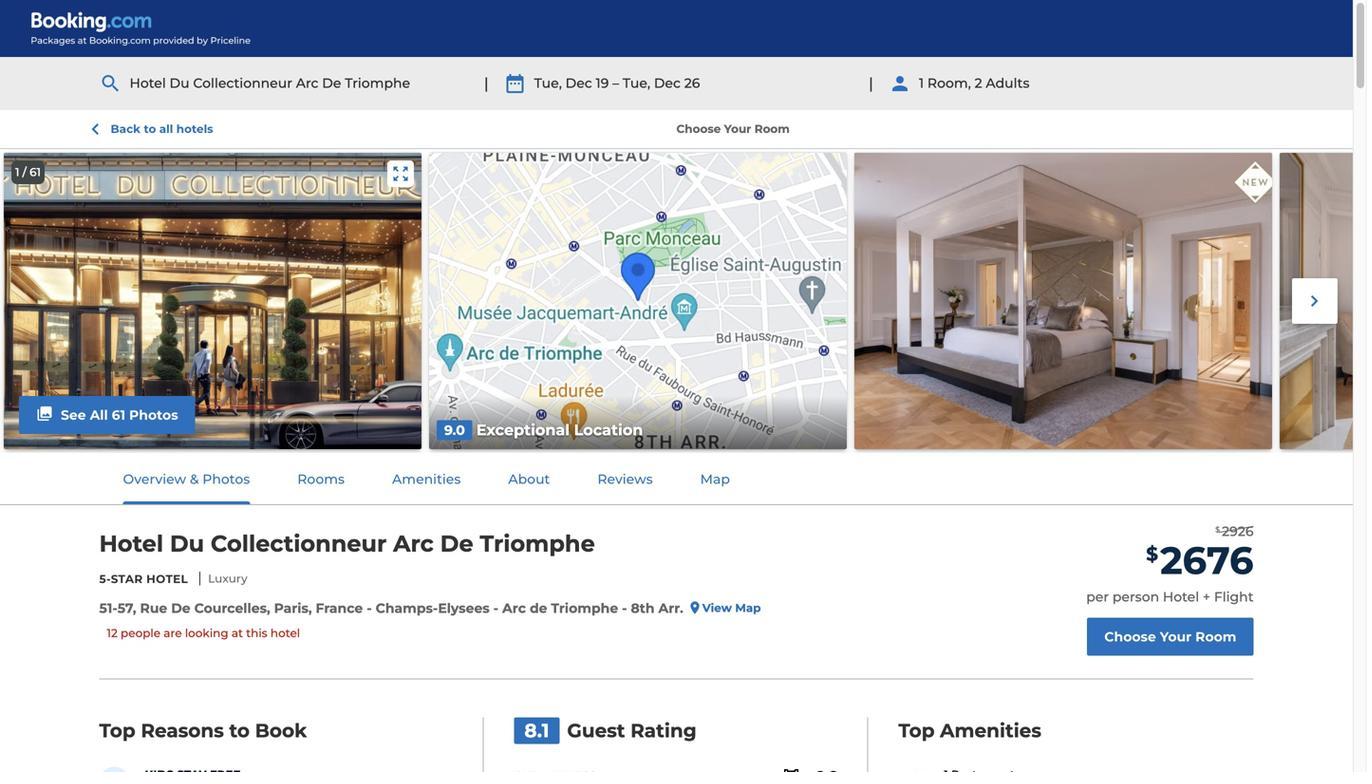 Task type: locate. For each thing, give the bounding box(es) containing it.
du up all
[[170, 75, 190, 91]]

people
[[121, 626, 161, 640]]

map right reviews
[[701, 471, 730, 487]]

0 horizontal spatial map
[[701, 471, 730, 487]]

1 top from the left
[[99, 719, 135, 742]]

tue, left 19
[[534, 75, 562, 91]]

choose down person in the right of the page
[[1105, 629, 1157, 645]]

du
[[170, 75, 190, 91], [170, 530, 204, 557]]

5-
[[99, 572, 111, 586]]

back to all hotels button
[[84, 118, 213, 141]]

to
[[144, 122, 156, 136], [229, 719, 250, 742]]

0 horizontal spatial arc
[[296, 75, 319, 91]]

/
[[22, 165, 26, 179]]

top
[[99, 719, 135, 742], [899, 719, 935, 742]]

0 vertical spatial 61
[[30, 165, 41, 179]]

hotel du collectionneur arc de triomphe
[[130, 75, 410, 91], [99, 530, 595, 557]]

2 tue, from the left
[[623, 75, 651, 91]]

guest rating
[[567, 719, 697, 742]]

61 inside 1 / 61 button
[[30, 165, 41, 179]]

0 vertical spatial collectionneur
[[193, 75, 292, 91]]

$
[[1216, 525, 1221, 534], [1147, 542, 1159, 565]]

19
[[596, 75, 609, 91]]

2676
[[1161, 537, 1254, 584]]

1 horizontal spatial map
[[735, 601, 761, 615]]

1 vertical spatial du
[[170, 530, 204, 557]]

1 vertical spatial $
[[1147, 542, 1159, 565]]

hotel du collectionneur arc de triomphe up hotels in the top left of the page
[[130, 75, 410, 91]]

1
[[919, 75, 924, 91], [15, 165, 19, 179]]

map right view
[[735, 601, 761, 615]]

amenities
[[392, 471, 461, 487], [940, 719, 1042, 742]]

1 for 1 / 61
[[15, 165, 19, 179]]

0 vertical spatial amenities
[[392, 471, 461, 487]]

9.0
[[444, 422, 465, 438]]

dec
[[566, 75, 592, 91], [654, 75, 681, 91]]

1 inside button
[[15, 165, 19, 179]]

1 room, 2 adults
[[919, 75, 1030, 91]]

1 vertical spatial de
[[440, 530, 474, 557]]

top for top amenities
[[899, 719, 935, 742]]

1 / 61 button
[[4, 153, 422, 449]]

tue,
[[534, 75, 562, 91], [623, 75, 651, 91]]

0 vertical spatial map
[[701, 471, 730, 487]]

facade/entrance image
[[4, 153, 422, 449]]

0 vertical spatial hotel du collectionneur arc de triomphe
[[130, 75, 410, 91]]

|
[[484, 74, 489, 92], [869, 74, 874, 92]]

view map button
[[684, 600, 761, 616]]

overview
[[123, 471, 186, 487]]

1 vertical spatial 1
[[15, 165, 19, 179]]

1 horizontal spatial |
[[869, 74, 874, 92]]

0 horizontal spatial 61
[[30, 165, 41, 179]]

1 horizontal spatial 61
[[112, 407, 125, 423]]

adults
[[986, 75, 1030, 91]]

0 vertical spatial choose your room
[[677, 122, 790, 136]]

photos right "all"
[[129, 407, 178, 423]]

view
[[703, 601, 732, 615]]

1 left room,
[[919, 75, 924, 91]]

0 horizontal spatial triomphe
[[345, 75, 410, 91]]

1 vertical spatial map
[[735, 601, 761, 615]]

top amenities
[[899, 719, 1042, 742]]

hotel
[[130, 75, 166, 91], [99, 530, 163, 557], [146, 572, 188, 586], [1163, 589, 1200, 605]]

1 left /
[[15, 165, 19, 179]]

1 vertical spatial your
[[1160, 629, 1192, 645]]

flight
[[1215, 589, 1254, 605]]

2 top from the left
[[899, 719, 935, 742]]

dec left the 26 at the top right of page
[[654, 75, 681, 91]]

0 vertical spatial de
[[322, 75, 341, 91]]

about button
[[486, 454, 573, 504]]

dec left 19
[[566, 75, 592, 91]]

1 horizontal spatial choose your room
[[1105, 629, 1237, 645]]

per
[[1087, 589, 1109, 605]]

61 right "all"
[[112, 407, 125, 423]]

hotel up the back to all hotels button
[[130, 75, 166, 91]]

du up 5-star hotel
[[170, 530, 204, 557]]

0 horizontal spatial tue,
[[534, 75, 562, 91]]

tue, right the –
[[623, 75, 651, 91]]

collectionneur
[[193, 75, 292, 91], [211, 530, 387, 557]]

1 horizontal spatial dec
[[654, 75, 681, 91]]

$ 2926 $ 2676 per person hotel + flight
[[1087, 523, 1254, 605]]

0 horizontal spatial choose your room
[[677, 122, 790, 136]]

rooms button
[[275, 454, 368, 504]]

1 horizontal spatial your
[[1160, 629, 1192, 645]]

61 inside see all 61 photos button
[[112, 407, 125, 423]]

0 horizontal spatial de
[[322, 75, 341, 91]]

2 | from the left
[[869, 74, 874, 92]]

1 / 61
[[15, 165, 41, 179]]

0 vertical spatial to
[[144, 122, 156, 136]]

1 horizontal spatial 1
[[919, 75, 924, 91]]

map
[[701, 471, 730, 487], [735, 601, 761, 615]]

0 vertical spatial photos
[[129, 407, 178, 423]]

0 horizontal spatial room
[[755, 122, 790, 136]]

to left all
[[144, 122, 156, 136]]

12 people are looking at this hotel
[[107, 626, 300, 640]]

0 vertical spatial 1
[[919, 75, 924, 91]]

see all 61 photos
[[61, 407, 178, 423]]

0 vertical spatial du
[[170, 75, 190, 91]]

0 horizontal spatial your
[[724, 122, 752, 136]]

0 vertical spatial $
[[1216, 525, 1221, 534]]

1 vertical spatial 61
[[112, 407, 125, 423]]

collectionneur up hotels in the top left of the page
[[193, 75, 292, 91]]

1 vertical spatial hotel du collectionneur arc de triomphe
[[99, 530, 595, 557]]

2 du from the top
[[170, 530, 204, 557]]

1 horizontal spatial photos
[[203, 471, 250, 487]]

61
[[30, 165, 41, 179], [112, 407, 125, 423]]

1 vertical spatial amenities
[[940, 719, 1042, 742]]

photos right &
[[203, 471, 250, 487]]

1 horizontal spatial top
[[899, 719, 935, 742]]

0 horizontal spatial amenities
[[392, 471, 461, 487]]

1 vertical spatial triomphe
[[480, 530, 595, 557]]

1 horizontal spatial choose
[[1105, 629, 1157, 645]]

de
[[322, 75, 341, 91], [440, 530, 474, 557]]

photos
[[129, 407, 178, 423], [203, 471, 250, 487]]

$ up person in the right of the page
[[1147, 542, 1159, 565]]

0 horizontal spatial dec
[[566, 75, 592, 91]]

choose your room down person in the right of the page
[[1105, 629, 1237, 645]]

view map
[[703, 601, 761, 615]]

tab list containing overview & photos
[[99, 453, 754, 504]]

1 horizontal spatial room
[[1196, 629, 1237, 645]]

1 vertical spatial arc
[[393, 530, 434, 557]]

choose
[[677, 122, 721, 136], [1105, 629, 1157, 645]]

choose your room inside button
[[1105, 629, 1237, 645]]

0 horizontal spatial to
[[144, 122, 156, 136]]

tab list
[[99, 453, 754, 504]]

0 horizontal spatial |
[[484, 74, 489, 92]]

to left book
[[229, 719, 250, 742]]

61 right /
[[30, 165, 41, 179]]

room inside button
[[1196, 629, 1237, 645]]

arc
[[296, 75, 319, 91], [393, 530, 434, 557]]

0 horizontal spatial $
[[1147, 542, 1159, 565]]

26
[[685, 75, 700, 91]]

1 vertical spatial choose your room
[[1105, 629, 1237, 645]]

choose down the 26 at the top right of page
[[677, 122, 721, 136]]

top reasons to book
[[99, 719, 307, 742]]

1 horizontal spatial tue,
[[623, 75, 651, 91]]

hotel left the +
[[1163, 589, 1200, 605]]

0 horizontal spatial 1
[[15, 165, 19, 179]]

rooms
[[298, 471, 345, 487]]

0 horizontal spatial choose
[[677, 122, 721, 136]]

+
[[1203, 589, 1211, 605]]

choose your room
[[677, 122, 790, 136], [1105, 629, 1237, 645]]

1 horizontal spatial $
[[1216, 525, 1221, 534]]

1 | from the left
[[484, 74, 489, 92]]

0 horizontal spatial top
[[99, 719, 135, 742]]

collectionneur down 'rooms' button
[[211, 530, 387, 557]]

1 vertical spatial choose
[[1105, 629, 1157, 645]]

hotel inside $ 2926 $ 2676 per person hotel + flight
[[1163, 589, 1200, 605]]

1 horizontal spatial triomphe
[[480, 530, 595, 557]]

$ left 2926
[[1216, 525, 1221, 534]]

room
[[755, 122, 790, 136], [1196, 629, 1237, 645]]

hotel du collectionneur arc de triomphe down 'rooms' button
[[99, 530, 595, 557]]

triomphe
[[345, 75, 410, 91], [480, 530, 595, 557]]

reasons
[[141, 719, 224, 742]]

1 horizontal spatial to
[[229, 719, 250, 742]]

reviews
[[598, 471, 653, 487]]

1 vertical spatial room
[[1196, 629, 1237, 645]]

choose your room down the 26 at the top right of page
[[677, 122, 790, 136]]

your
[[724, 122, 752, 136], [1160, 629, 1192, 645]]

your inside button
[[1160, 629, 1192, 645]]

room,
[[928, 75, 971, 91]]

this
[[246, 626, 268, 640]]



Task type: vqa. For each thing, say whether or not it's contained in the screenshot.
and in Was there anything you didn't like? The AC didnt work, room got to about 30 degrees Celsius, so we had to sleep with the window open.     With a 5 star hotel we expect turndown service, didnt happen.    Front desk was medium and concierge kept recommending tourist traps..
no



Task type: describe. For each thing, give the bounding box(es) containing it.
tue, dec 19 – tue, dec 26
[[534, 75, 700, 91]]

2 dec from the left
[[654, 75, 681, 91]]

map inside button
[[735, 601, 761, 615]]

rating
[[631, 719, 697, 742]]

1 vertical spatial to
[[229, 719, 250, 742]]

8.1
[[525, 719, 549, 742]]

1 for 1 room, 2 adults
[[919, 75, 924, 91]]

–
[[613, 75, 619, 91]]

bedroom image
[[1280, 153, 1368, 449]]

1 vertical spatial collectionneur
[[211, 530, 387, 557]]

map inside button
[[701, 471, 730, 487]]

2
[[975, 75, 983, 91]]

hotels
[[176, 122, 213, 136]]

12
[[107, 626, 118, 640]]

hotel right star on the bottom left of page
[[146, 572, 188, 586]]

reviews button
[[575, 454, 676, 504]]

| for 1 room, 2 adults
[[869, 74, 874, 92]]

61 for /
[[30, 165, 41, 179]]

guest
[[567, 719, 625, 742]]

1 horizontal spatial arc
[[393, 530, 434, 557]]

map button
[[678, 454, 753, 504]]

all
[[90, 407, 108, 423]]

about
[[508, 471, 550, 487]]

| for tue, dec 19 – tue, dec 26
[[484, 74, 489, 92]]

see
[[61, 407, 86, 423]]

exceptional
[[477, 421, 570, 439]]

luxury
[[208, 572, 248, 586]]

amenities button
[[369, 454, 484, 504]]

person
[[1113, 589, 1160, 605]]

1 horizontal spatial de
[[440, 530, 474, 557]]

1 du from the top
[[170, 75, 190, 91]]

overview & photos button
[[100, 454, 273, 504]]

to inside button
[[144, 122, 156, 136]]

0 vertical spatial triomphe
[[345, 75, 410, 91]]

back to all hotels
[[111, 122, 213, 136]]

choose inside button
[[1105, 629, 1157, 645]]

0 horizontal spatial photos
[[129, 407, 178, 423]]

&
[[190, 471, 199, 487]]

are
[[164, 626, 182, 640]]

looking
[[185, 626, 229, 640]]

0 vertical spatial your
[[724, 122, 752, 136]]

star
[[111, 572, 143, 586]]

61 for all
[[112, 407, 125, 423]]

at
[[232, 626, 243, 640]]

book
[[255, 719, 307, 742]]

0 vertical spatial room
[[755, 122, 790, 136]]

booking.com packages image
[[30, 11, 252, 46]]

top for top reasons to book
[[99, 719, 135, 742]]

2926
[[1222, 523, 1254, 539]]

location
[[574, 421, 643, 439]]

1 tue, from the left
[[534, 75, 562, 91]]

bed image
[[855, 153, 1273, 449]]

1 dec from the left
[[566, 75, 592, 91]]

1 vertical spatial photos
[[203, 471, 250, 487]]

amenities inside button
[[392, 471, 461, 487]]

choose your room button
[[1088, 618, 1254, 656]]

hotel
[[271, 626, 300, 640]]

0 vertical spatial arc
[[296, 75, 319, 91]]

see all 61 photos button
[[19, 396, 195, 434]]

back
[[111, 122, 141, 136]]

5-star hotel
[[99, 572, 188, 586]]

all
[[159, 122, 173, 136]]

hotel up star on the bottom left of page
[[99, 530, 163, 557]]

exceptional location
[[477, 421, 643, 439]]

overview & photos
[[123, 471, 250, 487]]

0 vertical spatial choose
[[677, 122, 721, 136]]

1 horizontal spatial amenities
[[940, 719, 1042, 742]]



